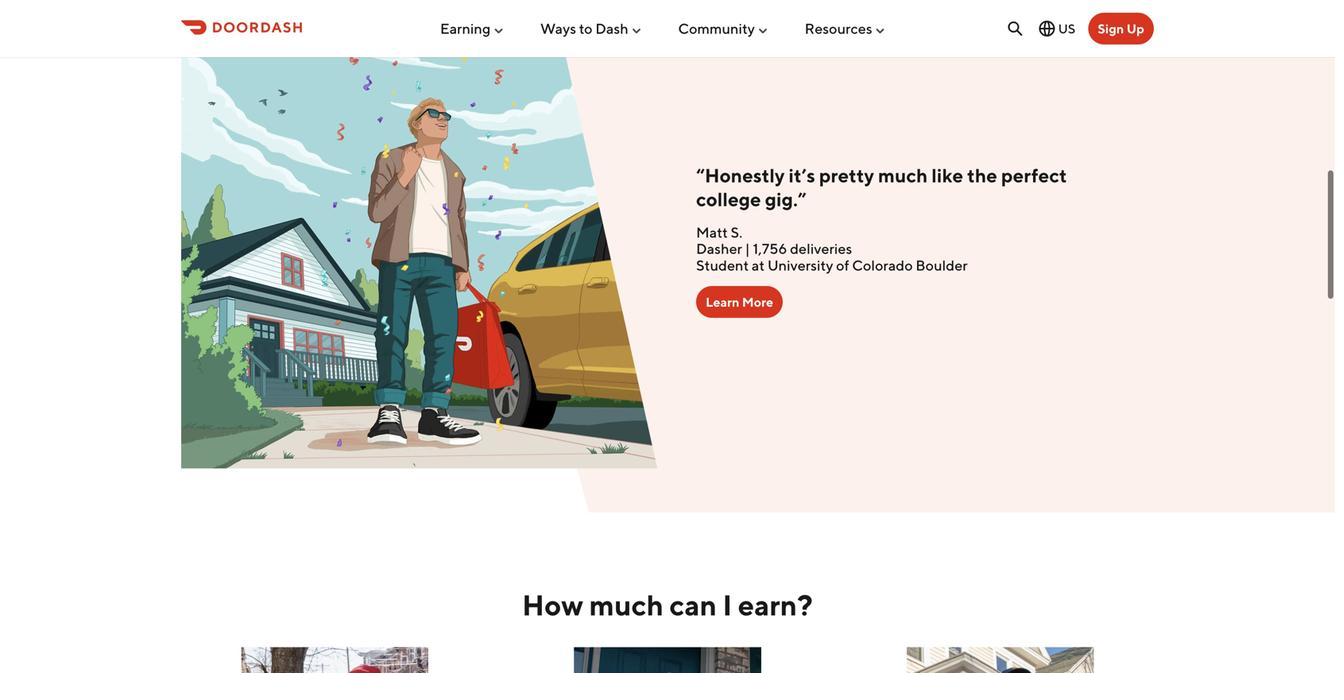 Task type: locate. For each thing, give the bounding box(es) containing it.
0 vertical spatial much
[[878, 164, 928, 187]]

0 horizontal spatial much
[[589, 588, 664, 622]]

globe line image
[[1038, 19, 1057, 38]]

boulder
[[916, 257, 968, 274]]

1 horizontal spatial much
[[878, 164, 928, 187]]

deliveries
[[790, 240, 852, 257]]

much
[[878, 164, 928, 187], [589, 588, 664, 622]]

s.
[[731, 224, 743, 241]]

how
[[522, 588, 583, 622]]

the
[[967, 164, 997, 187]]

dasher
[[696, 240, 742, 257]]

much left like
[[878, 164, 928, 187]]

|
[[745, 240, 750, 257]]

more
[[742, 295, 773, 310]]

pretty
[[819, 164, 874, 187]]

dash
[[595, 20, 629, 37]]

ways to dash link
[[540, 14, 643, 43]]

1,756
[[753, 240, 787, 257]]

at
[[752, 257, 765, 274]]

up
[[1127, 21, 1145, 36]]

much left can on the bottom right
[[589, 588, 664, 622]]

college
[[696, 188, 761, 211]]

1 vertical spatial much
[[589, 588, 664, 622]]

to
[[579, 20, 593, 37]]

can
[[670, 588, 717, 622]]

dx pay2 image
[[514, 647, 821, 673]]

community link
[[678, 14, 769, 43]]

ways to dash
[[540, 20, 629, 37]]

dx - earn - base pay (new) image
[[181, 647, 489, 673]]



Task type: vqa. For each thing, say whether or not it's contained in the screenshot.
started at the left bottom
no



Task type: describe. For each thing, give the bounding box(es) containing it.
earning link
[[440, 14, 505, 43]]

like
[[932, 164, 963, 187]]

"honestly it's pretty much like the perfect college gig."
[[696, 164, 1067, 211]]

learn more
[[706, 295, 773, 310]]

community
[[678, 20, 755, 37]]

ways
[[540, 20, 576, 37]]

dx illustration car celebration image
[[181, 42, 658, 469]]

student
[[696, 257, 749, 274]]

us
[[1058, 21, 1076, 36]]

sign up button
[[1088, 13, 1154, 45]]

matt
[[696, 224, 728, 241]]

earning
[[440, 20, 491, 37]]

sign up
[[1098, 21, 1145, 36]]

earn?
[[738, 588, 813, 622]]

gig."
[[765, 188, 807, 211]]

sign
[[1098, 21, 1124, 36]]

how much can i earn?
[[522, 588, 813, 622]]

"honestly
[[696, 164, 785, 187]]

i
[[723, 588, 732, 622]]

dx pay3 image
[[847, 647, 1154, 673]]

learn more link
[[696, 286, 783, 318]]

of
[[836, 257, 849, 274]]

it's
[[789, 164, 815, 187]]

resources link
[[805, 14, 887, 43]]

colorado
[[852, 257, 913, 274]]

university
[[768, 257, 833, 274]]

perfect
[[1001, 164, 1067, 187]]

learn
[[706, 295, 740, 310]]

much inside "honestly it's pretty much like the perfect college gig."
[[878, 164, 928, 187]]

matt s. dasher | 1,756 deliveries student at university of colorado boulder
[[696, 224, 968, 274]]

resources
[[805, 20, 872, 37]]



